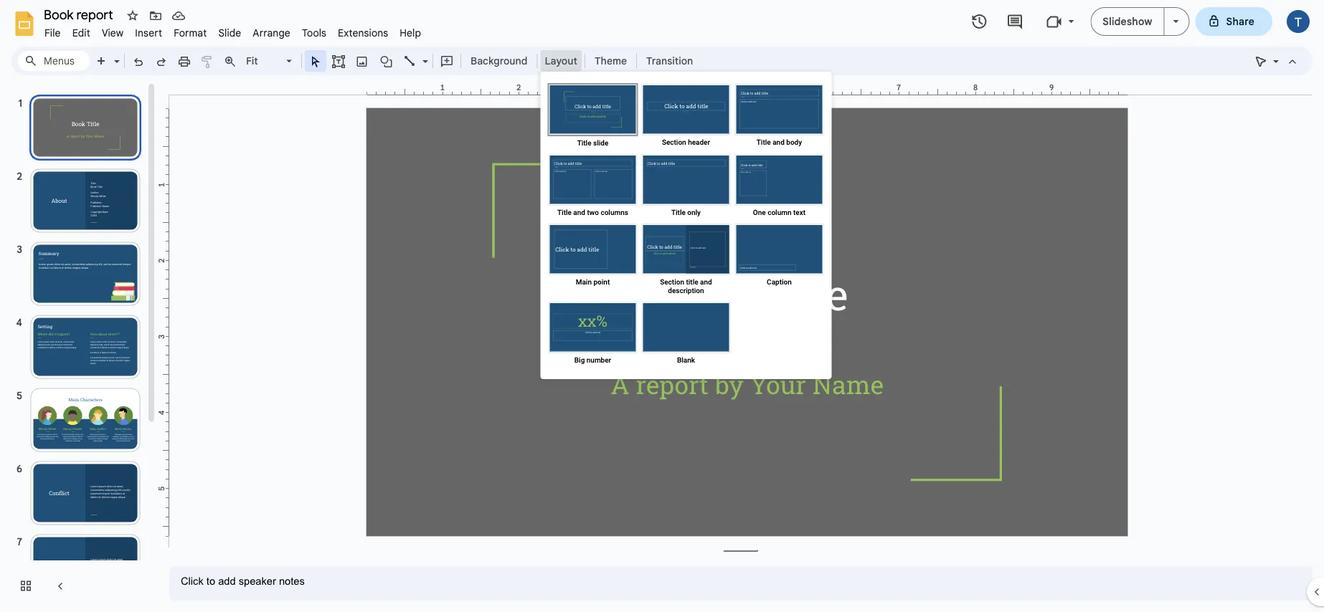 Task type: describe. For each thing, give the bounding box(es) containing it.
shape image
[[379, 51, 395, 71]]

Menus field
[[18, 51, 90, 71]]

main point
[[576, 278, 610, 286]]

main
[[576, 278, 592, 286]]

title for title only
[[672, 208, 686, 217]]

view menu item
[[96, 24, 129, 41]]

and inside section title and description
[[700, 278, 712, 286]]

help menu item
[[394, 24, 427, 41]]

slide
[[593, 138, 609, 147]]

transition
[[647, 55, 693, 67]]

body
[[787, 138, 802, 146]]

new slide with layout image
[[111, 52, 120, 57]]

point
[[594, 278, 610, 286]]

title for title and body
[[757, 138, 771, 146]]

transition button
[[640, 50, 700, 72]]

application containing slideshow
[[0, 0, 1325, 613]]

slide
[[218, 27, 241, 39]]

description
[[668, 286, 704, 295]]

title
[[686, 278, 699, 286]]

edit
[[72, 27, 90, 39]]

file
[[44, 27, 61, 39]]

view
[[102, 27, 124, 39]]

slideshow button
[[1091, 7, 1165, 36]]

cell inside "application"
[[733, 300, 826, 370]]

section for section header
[[662, 138, 686, 146]]

big
[[575, 356, 585, 365]]

caption
[[767, 278, 792, 286]]

share
[[1227, 15, 1255, 28]]

title only
[[672, 208, 701, 217]]

live pointer settings image
[[1270, 52, 1279, 57]]

extensions
[[338, 27, 388, 39]]

title and body
[[757, 138, 802, 146]]

one
[[753, 208, 766, 217]]

number
[[587, 356, 611, 365]]

presentation options image
[[1174, 20, 1179, 23]]

section header
[[662, 138, 710, 146]]

title for title slide
[[577, 138, 592, 147]]

Star checkbox
[[123, 6, 143, 26]]

column
[[768, 208, 792, 217]]

background
[[471, 55, 528, 67]]

row containing big number
[[546, 300, 826, 370]]

insert image image
[[354, 51, 371, 71]]

tools menu item
[[296, 24, 332, 41]]

blank
[[677, 356, 695, 365]]

help
[[400, 27, 421, 39]]

theme button
[[588, 50, 634, 72]]



Task type: vqa. For each thing, say whether or not it's contained in the screenshot.
second Simple from the top of the option group on the right of page containing Simple Light
no



Task type: locate. For each thing, give the bounding box(es) containing it.
row
[[546, 82, 826, 152], [546, 152, 826, 222], [546, 222, 826, 300], [546, 300, 826, 370]]

title slide
[[577, 138, 609, 147]]

row containing title and two columns
[[546, 152, 826, 222]]

title for title and two columns
[[558, 208, 572, 217]]

application
[[0, 0, 1325, 613]]

section inside section title and description
[[660, 278, 685, 286]]

row down description
[[546, 300, 826, 370]]

arrange menu item
[[247, 24, 296, 41]]

menu bar banner
[[0, 0, 1325, 613]]

1 vertical spatial section
[[660, 278, 685, 286]]

extensions menu item
[[332, 24, 394, 41]]

slide menu item
[[213, 24, 247, 41]]

background button
[[464, 50, 534, 72]]

2 row from the top
[[546, 152, 826, 222]]

Zoom text field
[[244, 51, 284, 71]]

main toolbar
[[89, 50, 700, 72]]

row down section header
[[546, 152, 826, 222]]

0 horizontal spatial and
[[574, 208, 586, 217]]

mode and view toolbar
[[1250, 47, 1305, 75]]

menu bar inside menu bar banner
[[39, 19, 427, 42]]

and left the body
[[773, 138, 785, 146]]

menu bar
[[39, 19, 427, 42]]

and for two
[[574, 208, 586, 217]]

and right title
[[700, 278, 712, 286]]

section left title
[[660, 278, 685, 286]]

row down transition button
[[546, 82, 826, 152]]

0 vertical spatial and
[[773, 138, 785, 146]]

columns
[[601, 208, 628, 217]]

arrange
[[253, 27, 291, 39]]

Rename text field
[[39, 6, 121, 23]]

Zoom field
[[242, 51, 299, 72]]

one column text
[[753, 208, 806, 217]]

and for body
[[773, 138, 785, 146]]

1 horizontal spatial and
[[700, 278, 712, 286]]

title left two
[[558, 208, 572, 217]]

2 horizontal spatial and
[[773, 138, 785, 146]]

1 vertical spatial and
[[574, 208, 586, 217]]

insert
[[135, 27, 162, 39]]

row containing section header
[[546, 82, 826, 152]]

tools
[[302, 27, 327, 39]]

two
[[587, 208, 599, 217]]

slideshow
[[1103, 15, 1153, 28]]

text
[[794, 208, 806, 217]]

title left the body
[[757, 138, 771, 146]]

menu bar containing file
[[39, 19, 427, 42]]

share button
[[1196, 7, 1273, 36]]

3 row from the top
[[546, 222, 826, 300]]

theme
[[595, 55, 627, 67]]

only
[[688, 208, 701, 217]]

title and two columns
[[558, 208, 628, 217]]

format
[[174, 27, 207, 39]]

format menu item
[[168, 24, 213, 41]]

header
[[688, 138, 710, 146]]

title left the only
[[672, 208, 686, 217]]

row down title only
[[546, 222, 826, 300]]

4 row from the top
[[546, 300, 826, 370]]

section
[[662, 138, 686, 146], [660, 278, 685, 286]]

navigation
[[0, 81, 158, 613]]

section title and description
[[660, 278, 712, 295]]

section for section title and description
[[660, 278, 685, 286]]

layout
[[545, 55, 578, 67]]

title left slide
[[577, 138, 592, 147]]

cell
[[733, 300, 826, 370]]

1 row from the top
[[546, 82, 826, 152]]

and left two
[[574, 208, 586, 217]]

2 vertical spatial and
[[700, 278, 712, 286]]

file menu item
[[39, 24, 66, 41]]

row containing main point
[[546, 222, 826, 300]]

layout button
[[541, 50, 582, 72]]

edit menu item
[[66, 24, 96, 41]]

insert menu item
[[129, 24, 168, 41]]

0 vertical spatial section
[[662, 138, 686, 146]]

title
[[757, 138, 771, 146], [577, 138, 592, 147], [558, 208, 572, 217], [672, 208, 686, 217]]

and
[[773, 138, 785, 146], [574, 208, 586, 217], [700, 278, 712, 286]]

section left header
[[662, 138, 686, 146]]

big number
[[575, 356, 611, 365]]



